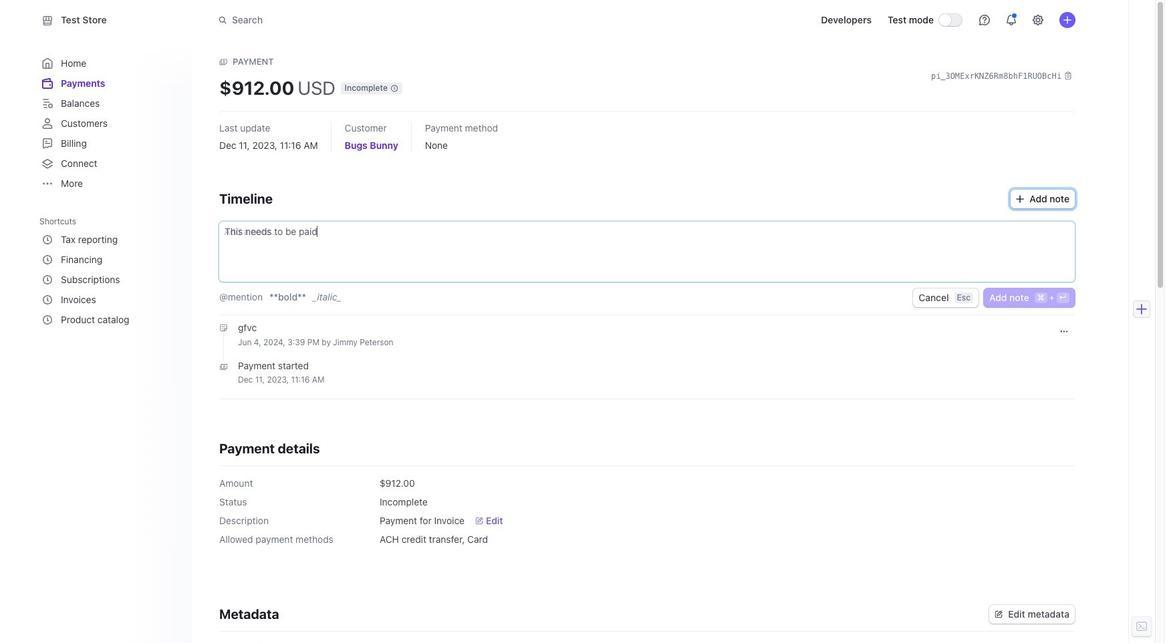 Task type: locate. For each thing, give the bounding box(es) containing it.
1 horizontal spatial svg image
[[1017, 195, 1025, 203]]

1 vertical spatial svg image
[[995, 611, 1003, 619]]

2 shortcuts element from the top
[[39, 230, 179, 330]]

1 shortcuts element from the top
[[39, 212, 181, 330]]

Search text field
[[211, 8, 588, 32]]

notifications image
[[1006, 15, 1017, 25]]

None search field
[[211, 8, 588, 32]]

svg image
[[1017, 195, 1025, 203], [995, 611, 1003, 619]]

shortcuts element
[[39, 212, 181, 330], [39, 230, 179, 330]]

Test mode checkbox
[[939, 14, 962, 26]]

None field
[[225, 224, 1070, 239]]

core navigation links element
[[39, 53, 179, 194]]



Task type: vqa. For each thing, say whether or not it's contained in the screenshot.
Developers
no



Task type: describe. For each thing, give the bounding box(es) containing it.
manage shortcuts image
[[168, 217, 176, 225]]

0 vertical spatial svg image
[[1017, 195, 1025, 203]]

0 horizontal spatial svg image
[[995, 611, 1003, 619]]

svg image
[[1060, 328, 1068, 336]]

help image
[[980, 15, 990, 25]]

settings image
[[1033, 15, 1044, 25]]



